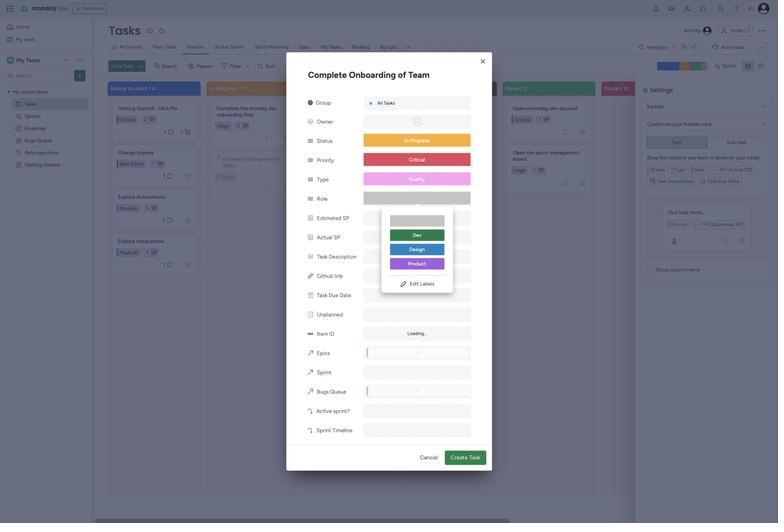 Task type: describe. For each thing, give the bounding box(es) containing it.
v2 multiple person column image
[[308, 119, 313, 125]]

column for (estimated sp)
[[670, 283, 686, 289]]

plans
[[92, 5, 104, 11]]

1 vertical spatial sprints
[[25, 113, 41, 119]]

dapulse integrations image
[[639, 45, 644, 50]]

progress for in progress / 2
[[216, 85, 238, 92]]

owner
[[317, 119, 333, 125]]

actual
[[317, 235, 333, 241]]

to for (estimated sp)
[[710, 170, 714, 176]]

columns for (estimated sp)
[[668, 170, 687, 176]]

start
[[135, 85, 147, 92]]

v2 lookup arrow image
[[308, 428, 313, 435]]

list box for done
[[507, 97, 592, 192]]

done
[[506, 85, 519, 92]]

list box for ready to start
[[112, 97, 196, 275]]

public board image for getting started
[[15, 162, 22, 168]]

progress for in progress
[[410, 138, 430, 144]]

angle down image
[[139, 64, 143, 69]]

item
[[317, 332, 328, 338]]

sort
[[266, 63, 276, 69]]

quality
[[409, 177, 425, 183]]

cancel button
[[414, 452, 444, 466]]

list box containing my scrum team
[[0, 84, 91, 268]]

card for (estimated sp)
[[702, 137, 711, 143]]

high for board
[[515, 167, 525, 174]]

dapulse date column image
[[308, 293, 313, 299]]

me
[[171, 105, 178, 111]]

kanban inside button
[[188, 44, 204, 50]]

ready
[[111, 85, 127, 92]]

v2 status image for priority
[[308, 158, 313, 164]]

v2 board relation small image for bugs queue
[[308, 390, 313, 396]]

sub- for (estimated sp)
[[727, 155, 738, 161]]

sub- for sp
[[727, 139, 738, 145]]

3 sp
[[146, 250, 157, 256]]

inbox image
[[669, 5, 676, 12]]

main content containing settings
[[95, 78, 778, 524]]

the inside complete the monday dev onboarding flow
[[240, 105, 248, 111]]

search everything image
[[718, 5, 725, 12]]

column for sp
[[670, 267, 686, 273]]

show for (estimated sp)
[[716, 170, 728, 176]]

description inside the complete onboarding of team dialog
[[329, 254, 357, 261]]

show for sp
[[656, 267, 669, 273]]

all for all sprints
[[120, 44, 125, 50]]

my for my tasks
[[321, 44, 328, 50]]

- inside list box
[[155, 105, 157, 111]]

task due date for sp
[[708, 178, 739, 184]]

customize for sp
[[647, 121, 672, 127]]

close image
[[481, 59, 485, 64]]

invite members image
[[684, 5, 691, 12]]

main table
[[153, 44, 177, 50]]

(actual for sp
[[727, 167, 744, 173]]

1 (estimated from the top
[[710, 222, 734, 228]]

arrow down image
[[244, 62, 252, 71]]

active sprint button
[[210, 42, 250, 53]]

task inside button
[[469, 455, 481, 462]]

see
[[82, 5, 91, 11]]

new
[[111, 63, 122, 69]]

explore automations
[[118, 194, 165, 200]]

drag for (estimated sp)
[[647, 170, 658, 176]]

labels
[[420, 281, 435, 288]]

sprint button
[[712, 61, 739, 72]]

m
[[8, 57, 13, 63]]

task inside button
[[123, 63, 133, 69]]

invite / 1 button
[[718, 25, 753, 37]]

2 down onboarding
[[237, 123, 240, 129]]

complete for complete the monday dev onboarding flow
[[217, 105, 239, 111]]

change themes
[[118, 150, 154, 156]]

- for bugs queue
[[417, 389, 419, 394]]

list box inside the complete onboarding of team dialog
[[382, 210, 453, 276]]

date for sp
[[729, 178, 739, 184]]

your task name... for sp
[[668, 210, 705, 216]]

group
[[316, 100, 331, 106]]

timeline
[[333, 428, 353, 435]]

v2 status image for status
[[308, 138, 313, 145]]

dapulse numbers column image
[[308, 216, 313, 222]]

dev
[[413, 233, 422, 239]]

getting started
[[25, 162, 60, 168]]

/ for stuck
[[621, 85, 623, 92]]

my scrum team
[[13, 89, 47, 95]]

v2 status image for type
[[308, 177, 313, 183]]

bugs inside list box
[[25, 138, 36, 144]]

list box for in progress
[[211, 97, 295, 199]]

complete for complete onboarding of team
[[308, 70, 347, 80]]

settings for sp
[[650, 86, 673, 94]]

automate
[[722, 44, 744, 50]]

epics
[[317, 351, 330, 357]]

started for getting started
[[43, 162, 60, 168]]

you for (estimated sp)
[[688, 170, 696, 176]]

onboarding
[[217, 112, 243, 118]]

type
[[317, 177, 329, 183]]

description for (estimated sp)
[[668, 194, 694, 200]]

management
[[550, 150, 580, 156]]

getting started - click me
[[118, 105, 178, 111]]

done / 2
[[506, 85, 528, 92]]

drag the columns you want to show on your cards: for (estimated sp)
[[647, 170, 760, 176]]

queue inside list box
[[37, 138, 52, 144]]

3
[[146, 250, 149, 256]]

sub-task button for (estimated sp)
[[707, 152, 767, 164]]

epic
[[387, 44, 397, 50]]

in progress / 2
[[209, 85, 246, 92]]

sprint
[[536, 150, 549, 156]]

autopilot image
[[713, 42, 719, 51]]

home
[[16, 24, 30, 30]]

v2 board relation small image for sprint
[[308, 370, 313, 377]]

option inside the complete onboarding of team dialog
[[390, 216, 445, 227]]

stuck
[[604, 85, 619, 92]]

my tasks button
[[316, 42, 347, 53]]

see plans
[[82, 5, 104, 11]]

filter button
[[219, 61, 252, 72]]

complete onboarding of team
[[308, 70, 430, 80]]

create
[[451, 455, 468, 462]]

scrum
[[21, 89, 35, 95]]

want for sp
[[698, 155, 709, 161]]

unplanned
[[317, 312, 343, 319]]

all sprints
[[120, 44, 142, 50]]

sp (actual sp) for sp
[[720, 167, 753, 173]]

monday for done
[[531, 105, 549, 111]]

active for active sprint?
[[317, 409, 332, 415]]

collapse board header image
[[760, 44, 766, 50]]

invite
[[731, 28, 744, 34]]

my tasks
[[321, 44, 341, 50]]

show column name for (estimated sp)
[[656, 283, 700, 289]]

sprint timeline
[[317, 428, 353, 435]]

all for all tasks
[[378, 101, 383, 106]]

tasks up all sprints button
[[109, 23, 141, 39]]

activity button
[[681, 25, 715, 37]]

work
[[24, 36, 35, 42]]

monday dev
[[32, 4, 68, 13]]

design option
[[390, 244, 445, 256]]

columns for sp
[[668, 155, 687, 161]]

best
[[120, 161, 130, 167]]

tasks down my scrum team
[[25, 101, 37, 107]]

invite / 1
[[731, 28, 750, 34]]

team inside workspace selection element
[[26, 57, 40, 64]]

github
[[317, 274, 334, 280]]

main table button
[[148, 42, 182, 53]]

4
[[152, 85, 156, 92]]

dev for done / 2
[[550, 105, 558, 111]]

tasks inside the complete onboarding of team dialog
[[384, 101, 395, 106]]

actual sp
[[317, 235, 340, 241]]

all sprints button
[[108, 42, 148, 53]]

show column name for sp
[[656, 267, 700, 273]]

explore for explore automations
[[118, 194, 135, 200]]

person button
[[185, 61, 216, 72]]

my team
[[16, 57, 40, 64]]

open for open a monday dev account
[[513, 105, 526, 111]]

maria williams image
[[758, 3, 770, 14]]

new task
[[111, 63, 133, 69]]

1 inside button
[[748, 28, 750, 34]]

cards: for sp
[[747, 155, 761, 161]]

priority
[[317, 158, 334, 164]]

sub-task for (estimated sp)
[[727, 155, 747, 161]]

Tasks field
[[107, 23, 142, 39]]

sprint right v2 lookup arrow icon
[[317, 428, 331, 435]]

workspace selection element
[[7, 56, 41, 65]]

v2 checkbox image
[[308, 312, 313, 319]]

a
[[527, 105, 529, 111]]

want for (estimated sp)
[[697, 170, 708, 176]]

v2 search image
[[155, 62, 160, 70]]

0 vertical spatial option
[[0, 86, 91, 87]]

sprint planning
[[255, 44, 289, 50]]

on for (estimated sp)
[[729, 170, 734, 176]]

2 down getting started - click me
[[144, 116, 146, 123]]

in for in progress
[[405, 138, 409, 144]]

new task button
[[108, 61, 136, 72]]

public board image for tasks
[[15, 101, 22, 108]]

sprint up filter
[[231, 44, 244, 50]]

filter
[[230, 63, 241, 69]]

sub-task button for sp
[[707, 137, 767, 148]]

in for in progress / 2
[[209, 85, 214, 92]]

loading...
[[408, 332, 427, 337]]

my work button
[[4, 34, 77, 45]]

table
[[165, 44, 177, 50]]

backlog button
[[347, 42, 375, 53]]

due for (estimated sp)
[[718, 194, 727, 200]]

status
[[317, 138, 333, 145]]

task due date inside the complete onboarding of team dialog
[[317, 293, 351, 299]]

on for sp
[[729, 155, 735, 161]]

backlog
[[352, 44, 370, 50]]

date inside the complete onboarding of team dialog
[[340, 293, 351, 299]]

sort button
[[254, 61, 280, 72]]

open a monday dev account
[[513, 105, 578, 111]]

my for my scrum team
[[13, 89, 20, 95]]



Task type: locate. For each thing, give the bounding box(es) containing it.
(actual
[[727, 167, 744, 173], [727, 182, 743, 188]]

task due date for (estimated sp)
[[707, 194, 739, 200]]

your
[[668, 210, 678, 216], [668, 225, 678, 231]]

show
[[716, 155, 728, 161], [716, 170, 728, 176]]

settings for (estimated sp)
[[650, 97, 673, 105]]

2 explore from the top
[[118, 239, 135, 245]]

team up search in workspace field
[[26, 57, 40, 64]]

my right daily
[[321, 44, 328, 50]]

2 vertical spatial to
[[710, 170, 714, 176]]

sp (actual sp)
[[720, 167, 753, 173], [720, 182, 752, 188]]

0 vertical spatial queue
[[37, 138, 52, 144]]

getting down ready to start / 4
[[118, 105, 135, 111]]

1 your from the top
[[668, 210, 678, 216]]

open up board
[[513, 150, 526, 156]]

started for getting started - click me
[[137, 105, 154, 111]]

edit labels button
[[387, 279, 447, 290]]

/ down filter
[[240, 85, 242, 92]]

your for (estimated sp)
[[668, 225, 678, 231]]

list box containing open a monday dev account
[[507, 97, 592, 192]]

v2 board relation small image
[[308, 370, 313, 377], [308, 390, 313, 396]]

1 vertical spatial show column name
[[656, 283, 700, 289]]

1 horizontal spatial monday
[[249, 105, 267, 111]]

1 horizontal spatial bugs
[[317, 390, 329, 396]]

1 sp for ready to start / 4
[[152, 161, 163, 167]]

customize your kanban card for sp
[[647, 121, 712, 127]]

sprint down epics
[[317, 370, 332, 377]]

list box
[[0, 84, 91, 268], [112, 97, 196, 275], [211, 97, 295, 199], [507, 97, 592, 192], [382, 210, 453, 276]]

team
[[36, 89, 47, 95]]

1 v2 status image from the top
[[308, 138, 313, 145]]

columns
[[668, 155, 687, 161], [668, 170, 687, 176]]

medium for automations
[[120, 205, 138, 212]]

v2 lookup arrow image
[[308, 409, 313, 415]]

sprints up the roadmap
[[25, 113, 41, 119]]

the inside "open the sprint management board"
[[527, 150, 534, 156]]

medium down explore automations at left top
[[120, 205, 138, 212]]

0 horizontal spatial option
[[0, 86, 91, 87]]

0 vertical spatial show column name
[[656, 267, 700, 273]]

1 vertical spatial all
[[378, 101, 383, 106]]

queue inside the complete onboarding of team dialog
[[330, 390, 346, 396]]

(estimated up (estimated sp)
[[710, 222, 734, 228]]

sp (actual sp) for (estimated sp)
[[720, 182, 752, 188]]

row group
[[106, 81, 778, 520]]

list box containing getting started - click me
[[112, 97, 196, 275]]

2 vertical spatial task description
[[317, 254, 357, 261]]

2
[[243, 85, 246, 92], [524, 85, 528, 92], [144, 116, 146, 123], [237, 123, 240, 129]]

Search field
[[160, 61, 181, 71]]

/ left the 4
[[148, 85, 151, 92]]

0 vertical spatial cards:
[[747, 155, 761, 161]]

0 vertical spatial progress
[[216, 85, 238, 92]]

v2 long text column image
[[308, 254, 313, 261]]

0 vertical spatial drag
[[647, 155, 658, 161]]

bugs queue
[[25, 138, 52, 144], [317, 390, 346, 396]]

explore left automations
[[118, 194, 135, 200]]

1 vertical spatial v2 status image
[[308, 158, 313, 164]]

2 sub-task from the top
[[727, 155, 747, 161]]

queue up sprint?
[[330, 390, 346, 396]]

main content
[[95, 78, 778, 524]]

create task
[[451, 455, 481, 462]]

complete inside the complete onboarding of team dialog
[[308, 70, 347, 80]]

1 vertical spatial -
[[417, 350, 419, 356]]

customize for (estimated sp)
[[647, 137, 671, 143]]

public board image left 'getting started'
[[15, 162, 22, 168]]

sub-task for sp
[[727, 139, 747, 145]]

add to favorites image
[[158, 27, 165, 34]]

0 vertical spatial drag the columns you want to show on your cards:
[[647, 155, 761, 161]]

all inside the complete onboarding of team dialog
[[378, 101, 383, 106]]

0
[[624, 85, 628, 92]]

change
[[118, 150, 136, 156]]

github link
[[317, 274, 343, 280]]

v2 board relation small image
[[308, 351, 313, 357]]

0 horizontal spatial getting
[[25, 162, 42, 168]]

name... for (estimated sp)
[[690, 225, 705, 231]]

1 vertical spatial on
[[729, 170, 734, 176]]

active for active sprint
[[215, 44, 229, 50]]

drag
[[647, 155, 658, 161], [647, 170, 658, 176]]

1 vertical spatial getting
[[25, 162, 42, 168]]

team inside the complete onboarding of team dialog
[[409, 70, 430, 80]]

home button
[[4, 21, 77, 33]]

0 vertical spatial v2 status image
[[308, 138, 313, 145]]

2 v2 status image from the top
[[308, 158, 313, 164]]

0 vertical spatial complete
[[308, 70, 347, 80]]

0 vertical spatial to
[[128, 85, 134, 92]]

stuck / 0
[[604, 85, 628, 92]]

card for sp
[[702, 121, 712, 127]]

see plans button
[[72, 3, 107, 14]]

1 vertical spatial in
[[405, 138, 409, 144]]

all tasks
[[378, 101, 395, 106]]

option up team
[[0, 86, 91, 87]]

0 vertical spatial sp (actual sp)
[[720, 167, 753, 173]]

1 vertical spatial high
[[515, 167, 525, 174]]

/ right invite
[[745, 28, 747, 34]]

2 (estimated from the top
[[710, 237, 734, 243]]

customize your kanban card for (estimated sp)
[[647, 137, 711, 143]]

v2 status image
[[308, 138, 313, 145], [308, 158, 313, 164], [308, 177, 313, 183]]

1 public board image from the top
[[15, 101, 22, 108]]

complete inside complete the monday dev onboarding flow
[[217, 105, 239, 111]]

0 vertical spatial bugs queue
[[25, 138, 52, 144]]

high down board
[[515, 167, 525, 174]]

high down onboarding
[[218, 123, 229, 129]]

1 vertical spatial 2 sp
[[237, 123, 249, 129]]

active
[[215, 44, 229, 50], [317, 409, 332, 415]]

name for sp
[[688, 267, 700, 273]]

due
[[719, 178, 728, 184], [718, 194, 727, 200], [329, 293, 339, 299]]

0 vertical spatial sub-
[[727, 139, 738, 145]]

3 v2 status image from the top
[[308, 177, 313, 183]]

show for sp
[[716, 155, 728, 161]]

0 vertical spatial task due date
[[708, 178, 739, 184]]

0 vertical spatial all
[[120, 44, 125, 50]]

medium down explore integrations
[[120, 250, 138, 256]]

1 sp down open a monday dev account
[[539, 116, 550, 123]]

1 vertical spatial active
[[317, 409, 332, 415]]

active sprint
[[215, 44, 244, 50]]

active inside the complete onboarding of team dialog
[[317, 409, 332, 415]]

0 vertical spatial name...
[[690, 210, 705, 216]]

1 vertical spatial name
[[687, 283, 700, 289]]

0 vertical spatial explore
[[118, 194, 135, 200]]

my right caret down image
[[13, 89, 20, 95]]

name... for sp
[[690, 210, 705, 216]]

2 open from the top
[[513, 150, 526, 156]]

started left click
[[137, 105, 154, 111]]

show for (estimated sp)
[[656, 283, 668, 289]]

you for sp
[[688, 155, 696, 161]]

1 vertical spatial cards:
[[747, 170, 760, 176]]

2 your from the top
[[668, 225, 678, 231]]

high
[[218, 123, 229, 129], [515, 167, 525, 174]]

explore for explore integrations
[[118, 239, 135, 245]]

/ right done
[[521, 85, 523, 92]]

2 vertical spatial due
[[329, 293, 339, 299]]

sprint left planning
[[255, 44, 268, 50]]

due inside the complete onboarding of team dialog
[[329, 293, 339, 299]]

sp (estimated sp)
[[703, 222, 743, 228]]

team
[[26, 57, 40, 64], [409, 70, 430, 80]]

1 vertical spatial complete
[[217, 105, 239, 111]]

row group containing ready to start
[[106, 81, 778, 520]]

1 vertical spatial (estimated
[[710, 237, 734, 243]]

name
[[688, 267, 700, 273], [687, 283, 700, 289]]

Search in workspace field
[[15, 72, 60, 80]]

tasks down onboarding
[[384, 101, 395, 106]]

started down retrospectives
[[43, 162, 60, 168]]

queue
[[37, 138, 52, 144], [330, 390, 346, 396]]

0 vertical spatial 1 sp
[[539, 116, 550, 123]]

kanban button
[[182, 42, 210, 53]]

your for sp
[[668, 210, 678, 216]]

list box containing complete the monday dev onboarding flow
[[211, 97, 295, 199]]

0 vertical spatial (actual
[[727, 167, 744, 173]]

v2 board relation small image up v2 lookup arrow image
[[308, 390, 313, 396]]

2 sp for 2
[[237, 123, 249, 129]]

0 horizontal spatial sprints
[[25, 113, 41, 119]]

1 vertical spatial your
[[668, 225, 678, 231]]

1 vertical spatial show
[[656, 283, 668, 289]]

onboarding
[[349, 70, 396, 80]]

0 horizontal spatial 2 sp
[[144, 116, 155, 123]]

complete onboarding of team dialog
[[286, 52, 492, 472]]

sprint down automate
[[723, 63, 736, 69]]

all down onboarding
[[378, 101, 383, 106]]

1 sub- from the top
[[727, 139, 738, 145]]

dapulse numbers column image
[[308, 235, 313, 241]]

queue up retrospectives
[[37, 138, 52, 144]]

0 vertical spatial name
[[688, 267, 700, 273]]

2 public board image from the top
[[15, 162, 22, 168]]

1
[[748, 28, 750, 34], [539, 116, 541, 123], [164, 129, 166, 135], [180, 129, 183, 135], [152, 161, 154, 167], [534, 167, 536, 173], [163, 173, 165, 179], [163, 218, 165, 224], [163, 262, 165, 268]]

monday inside complete the monday dev onboarding flow
[[249, 105, 267, 111]]

drag the columns you want to show on your cards: for sp
[[647, 155, 761, 161]]

workspace image
[[7, 56, 14, 64]]

2 sub- from the top
[[727, 155, 738, 161]]

my inside workspace selection element
[[16, 57, 25, 64]]

(estimated down sp (estimated sp)
[[710, 237, 734, 243]]

bugs queue up active sprint?
[[317, 390, 346, 396]]

sprint?
[[333, 409, 350, 415]]

v2 status image left the type on the top
[[308, 177, 313, 183]]

monday up flow
[[249, 105, 267, 111]]

add view image
[[407, 45, 410, 50]]

bugs queue inside the complete onboarding of team dialog
[[317, 390, 346, 396]]

monday right the a
[[531, 105, 549, 111]]

progress
[[216, 85, 238, 92], [410, 138, 430, 144]]

1 horizontal spatial all
[[378, 101, 383, 106]]

monday up home button
[[32, 4, 56, 13]]

dev for in progress / 2
[[269, 105, 277, 111]]

0 vertical spatial public board image
[[15, 101, 22, 108]]

0 vertical spatial settings
[[650, 86, 673, 94]]

1 vertical spatial date
[[728, 194, 739, 200]]

my for my work
[[16, 36, 23, 42]]

getting inside row group
[[118, 105, 135, 111]]

1 vertical spatial sp (actual sp)
[[720, 182, 752, 188]]

id
[[329, 332, 335, 338]]

link
[[335, 274, 343, 280]]

option up dev option
[[390, 216, 445, 227]]

getting down retrospectives
[[25, 162, 42, 168]]

description for sp
[[668, 178, 694, 184]]

2 horizontal spatial dev
[[550, 105, 558, 111]]

progress inside row group
[[216, 85, 238, 92]]

show board description image
[[146, 27, 154, 34]]

1 sub-task button from the top
[[707, 137, 767, 148]]

bugs up active sprint?
[[317, 390, 329, 396]]

public board image down scrum
[[15, 101, 22, 108]]

v2 status image left priority
[[308, 158, 313, 164]]

all inside button
[[120, 44, 125, 50]]

2 vertical spatial description
[[329, 254, 357, 261]]

best effort
[[120, 161, 144, 167]]

1 vertical spatial you
[[688, 170, 696, 176]]

sprints down tasks field
[[126, 44, 142, 50]]

daily button
[[294, 42, 316, 53]]

automations
[[136, 194, 165, 200]]

date
[[729, 178, 739, 184], [728, 194, 739, 200], [340, 293, 351, 299]]

explore left integrations at the left top
[[118, 239, 135, 245]]

notifications image
[[653, 5, 660, 12]]

kanban
[[188, 44, 204, 50], [647, 104, 664, 110], [647, 119, 664, 125], [684, 121, 701, 127], [684, 137, 700, 143]]

2 vertical spatial date
[[340, 293, 351, 299]]

0 vertical spatial -
[[155, 105, 157, 111]]

high for onboarding
[[218, 123, 229, 129]]

estimated sp
[[317, 216, 349, 222]]

started inside row group
[[137, 105, 154, 111]]

edit
[[410, 281, 419, 288]]

getting for getting started - click me
[[118, 105, 135, 111]]

1 horizontal spatial getting
[[118, 105, 135, 111]]

0 vertical spatial active
[[215, 44, 229, 50]]

dev option
[[390, 230, 445, 241]]

name for (estimated sp)
[[687, 283, 700, 289]]

/ left 0
[[621, 85, 623, 92]]

sub-task button
[[707, 137, 767, 148], [707, 152, 767, 164]]

0 vertical spatial sub-task button
[[707, 137, 767, 148]]

1 horizontal spatial dev
[[269, 105, 277, 111]]

0 vertical spatial your task name...
[[668, 210, 705, 216]]

drag the columns you want to show on your cards:
[[647, 155, 761, 161], [647, 170, 760, 176]]

task description for sp
[[657, 178, 694, 184]]

task
[[123, 63, 133, 69], [657, 178, 667, 184], [708, 178, 717, 184], [657, 194, 667, 200], [707, 194, 717, 200], [317, 254, 328, 261], [317, 293, 328, 299], [469, 455, 481, 462]]

2 medium from the top
[[120, 250, 138, 256]]

estimated
[[317, 216, 341, 222]]

complete the monday dev onboarding flow
[[217, 105, 278, 118]]

/ for done
[[521, 85, 523, 92]]

1 medium from the top
[[120, 205, 138, 212]]

sprints inside button
[[126, 44, 142, 50]]

0 vertical spatial high
[[218, 123, 229, 129]]

option
[[0, 86, 91, 87], [390, 216, 445, 227]]

date for (estimated sp)
[[728, 194, 739, 200]]

help image
[[733, 5, 740, 12]]

2 sp down flow
[[237, 123, 249, 129]]

my for my team
[[16, 57, 25, 64]]

2 sp down getting started - click me
[[144, 116, 155, 123]]

0 horizontal spatial complete
[[217, 105, 239, 111]]

0 vertical spatial card
[[702, 121, 712, 127]]

1 vertical spatial want
[[697, 170, 708, 176]]

1 horizontal spatial progress
[[410, 138, 430, 144]]

0 vertical spatial in
[[209, 85, 214, 92]]

1 vertical spatial task due date
[[707, 194, 739, 200]]

v2 link column image
[[308, 274, 313, 280]]

0 horizontal spatial team
[[26, 57, 40, 64]]

by epic
[[381, 44, 397, 50]]

tasks left backlog
[[329, 44, 341, 50]]

open inside "open the sprint management board"
[[513, 150, 526, 156]]

bugs queue down the roadmap
[[25, 138, 52, 144]]

2 sp for /
[[144, 116, 155, 123]]

edit labels
[[410, 281, 435, 288]]

1 horizontal spatial 2 sp
[[237, 123, 249, 129]]

description
[[668, 178, 694, 184], [668, 194, 694, 200], [329, 254, 357, 261]]

tasks inside button
[[329, 44, 341, 50]]

my right the workspace image
[[16, 57, 25, 64]]

to for sp
[[710, 155, 715, 161]]

/ for invite
[[745, 28, 747, 34]]

0 vertical spatial 2 sp
[[144, 116, 155, 123]]

column
[[670, 267, 686, 273], [670, 283, 686, 289]]

0 horizontal spatial bugs queue
[[25, 138, 52, 144]]

1 sp down the themes
[[152, 161, 163, 167]]

complete down my tasks button
[[308, 70, 347, 80]]

2 right done
[[524, 85, 528, 92]]

monday for in progress
[[249, 105, 267, 111]]

0 horizontal spatial monday
[[32, 4, 56, 13]]

0 vertical spatial show
[[716, 155, 728, 161]]

0 horizontal spatial dev
[[58, 4, 68, 13]]

activity
[[684, 28, 701, 34]]

progress inside the complete onboarding of team dialog
[[410, 138, 430, 144]]

cards: for (estimated sp)
[[747, 170, 760, 176]]

1 vertical spatial 1 sp
[[152, 161, 163, 167]]

my work
[[16, 36, 35, 42]]

the
[[240, 105, 248, 111], [527, 150, 534, 156], [659, 155, 667, 161], [659, 170, 666, 176]]

medium for integrations
[[120, 250, 138, 256]]

design
[[410, 247, 425, 253]]

complete up onboarding
[[217, 105, 239, 111]]

2 v2 board relation small image from the top
[[308, 390, 313, 396]]

1 vertical spatial started
[[43, 162, 60, 168]]

bugs down the roadmap
[[25, 138, 36, 144]]

1 v2 board relation small image from the top
[[308, 370, 313, 377]]

0 vertical spatial sprints
[[126, 44, 142, 50]]

item id
[[317, 332, 335, 338]]

open left the a
[[513, 105, 526, 111]]

1 vertical spatial queue
[[330, 390, 346, 396]]

1 vertical spatial public board image
[[15, 162, 22, 168]]

/ inside the invite / 1 button
[[745, 28, 747, 34]]

task due date
[[708, 178, 739, 184], [707, 194, 739, 200], [317, 293, 351, 299]]

task description inside the complete onboarding of team dialog
[[317, 254, 357, 261]]

active right v2 lookup arrow image
[[317, 409, 332, 415]]

main
[[153, 44, 164, 50]]

caret down image
[[8, 89, 10, 94]]

1 explore from the top
[[118, 194, 135, 200]]

your task name... for (estimated sp)
[[668, 225, 705, 231]]

due for sp
[[719, 178, 728, 184]]

v2 pulse id image
[[308, 332, 313, 338]]

in inside dialog
[[405, 138, 409, 144]]

to inside row group
[[128, 85, 134, 92]]

v2 board relation small image down v2 board relation small image
[[308, 370, 313, 377]]

public board image
[[15, 101, 22, 108], [15, 162, 22, 168]]

1 open from the top
[[513, 105, 526, 111]]

complete
[[308, 70, 347, 80], [217, 105, 239, 111]]

product option
[[390, 259, 445, 270]]

customize
[[647, 121, 672, 127], [647, 137, 671, 143]]

0 vertical spatial (estimated
[[710, 222, 734, 228]]

sub-task
[[727, 139, 747, 145], [727, 155, 747, 161]]

0 vertical spatial description
[[668, 178, 694, 184]]

getting for getting started
[[25, 162, 42, 168]]

2 horizontal spatial monday
[[531, 105, 549, 111]]

sprint planning button
[[250, 42, 294, 53]]

cards:
[[747, 155, 761, 161], [747, 170, 760, 176]]

0 horizontal spatial started
[[43, 162, 60, 168]]

my left work
[[16, 36, 23, 42]]

apps image
[[700, 5, 707, 12]]

1 vertical spatial sub-
[[727, 155, 738, 161]]

drag for sp
[[647, 155, 658, 161]]

2 sub-task button from the top
[[707, 152, 767, 164]]

2 down arrow down icon
[[243, 85, 246, 92]]

- for epics
[[417, 350, 419, 356]]

1 vertical spatial open
[[513, 150, 526, 156]]

2 your task name... from the top
[[668, 225, 705, 231]]

1 sub-task from the top
[[727, 139, 747, 145]]

0 vertical spatial on
[[729, 155, 735, 161]]

0 vertical spatial getting
[[118, 105, 135, 111]]

product
[[408, 261, 426, 267]]

sprint inside "button"
[[723, 63, 736, 69]]

list box containing dev
[[382, 210, 453, 276]]

2 vertical spatial v2 status image
[[308, 177, 313, 183]]

all down tasks field
[[120, 44, 125, 50]]

v2 status image left "status"
[[308, 138, 313, 145]]

bugs inside the complete onboarding of team dialog
[[317, 390, 329, 396]]

v2 status image
[[308, 196, 313, 203]]

5
[[146, 205, 149, 211]]

create task button
[[445, 452, 486, 466]]

1 sp down "open the sprint management board"
[[534, 167, 545, 173]]

select product image
[[6, 5, 14, 12]]

1 sp for done / 2
[[534, 167, 545, 173]]

active up filter popup button
[[215, 44, 229, 50]]

1 vertical spatial drag the columns you want to show on your cards:
[[647, 170, 760, 176]]

0 horizontal spatial queue
[[37, 138, 52, 144]]

open the sprint management board
[[513, 150, 581, 162]]

1 your task name... from the top
[[668, 210, 705, 216]]

1 vertical spatial columns
[[668, 170, 687, 176]]

dev inside complete the monday dev onboarding flow
[[269, 105, 277, 111]]

0 vertical spatial date
[[729, 178, 739, 184]]

ready to start / 4
[[111, 85, 156, 92]]

1 vertical spatial medium
[[120, 250, 138, 256]]

active inside active sprint button
[[215, 44, 229, 50]]

(actual for (estimated sp)
[[727, 182, 743, 188]]

0 vertical spatial bugs
[[25, 138, 36, 144]]

in inside row group
[[209, 85, 214, 92]]

1 horizontal spatial option
[[390, 216, 445, 227]]

0 vertical spatial customize your kanban card
[[647, 121, 712, 127]]

sp
[[149, 116, 155, 123], [544, 116, 550, 123], [243, 123, 249, 129], [157, 161, 163, 167], [720, 167, 726, 173], [539, 167, 545, 173], [720, 182, 726, 188], [151, 205, 157, 211], [343, 216, 349, 222], [703, 222, 709, 228], [334, 235, 340, 241], [151, 250, 157, 256]]

account
[[560, 105, 578, 111]]

1 horizontal spatial sprints
[[126, 44, 142, 50]]

in progress
[[405, 138, 430, 144]]

team right of
[[409, 70, 430, 80]]

critical inside the complete onboarding of team dialog
[[409, 157, 425, 163]]

task description for (estimated sp)
[[657, 194, 694, 200]]

1 vertical spatial task description
[[657, 194, 694, 200]]

bugs queue inside list box
[[25, 138, 52, 144]]

1 vertical spatial settings
[[650, 97, 673, 105]]

v2 sun image
[[308, 100, 313, 106]]

my inside list box
[[13, 89, 20, 95]]

all
[[120, 44, 125, 50], [378, 101, 383, 106]]

1 vertical spatial option
[[390, 216, 445, 227]]



Task type: vqa. For each thing, say whether or not it's contained in the screenshot.
bottommost access
no



